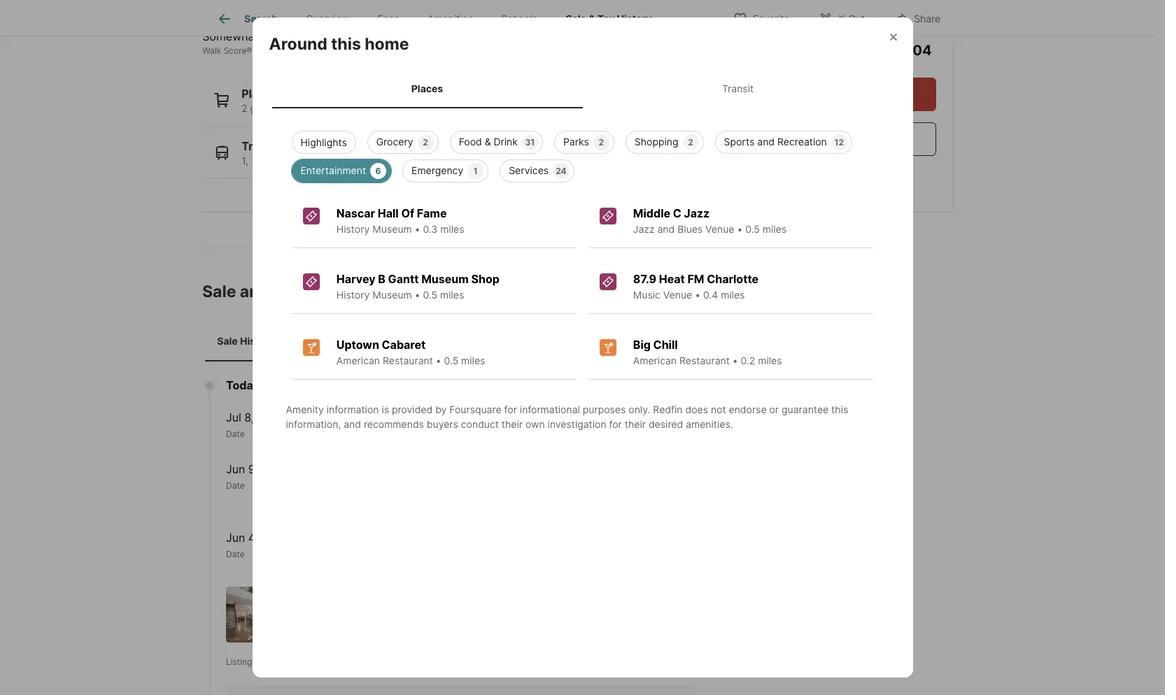 Task type: vqa. For each thing, say whether or not it's contained in the screenshot.
middle Transit
yes



Task type: locate. For each thing, give the bounding box(es) containing it.
send a message
[[799, 132, 888, 146]]

1 horizontal spatial american
[[633, 355, 677, 367]]

score down transit
[[396, 46, 419, 56]]

2 horizontal spatial transit
[[722, 82, 754, 94]]

2021 for jun 4, 2021
[[261, 531, 287, 545]]

0 vertical spatial this
[[331, 34, 361, 54]]

jun down jun 9, 2021 date at bottom
[[226, 531, 245, 545]]

send
[[799, 132, 827, 146]]

1 vertical spatial 701
[[387, 282, 416, 302]]

0 horizontal spatial 4,
[[248, 531, 258, 545]]

1 vertical spatial museum
[[421, 273, 469, 287]]

0 horizontal spatial transit
[[242, 139, 280, 153]]

groceries,
[[250, 102, 296, 114]]

2 date from the top
[[226, 481, 245, 491]]

1 horizontal spatial by
[[497, 429, 507, 439]]

good
[[367, 30, 396, 44]]

2 vertical spatial date
[[226, 549, 245, 560]]

provided up recommends
[[392, 404, 433, 416]]

3 /100 from the left
[[506, 9, 523, 19]]

0 horizontal spatial places
[[242, 87, 278, 101]]

1 vertical spatial venue
[[663, 289, 692, 301]]

1 score from the left
[[224, 46, 246, 56]]

venue down heat
[[663, 289, 692, 301]]

1 restaurant from the left
[[383, 355, 433, 367]]

2 for shopping
[[688, 137, 694, 148]]

0 vertical spatial date
[[226, 429, 245, 439]]

endorse
[[729, 404, 767, 416]]

• left 0.2
[[733, 355, 738, 367]]

by right 'distributed' at the left of page
[[497, 429, 507, 439]]

recreation
[[778, 136, 827, 148]]

sports
[[724, 136, 755, 148]]

0 vertical spatial provided
[[392, 404, 433, 416]]

food & drink
[[459, 136, 518, 148]]

museum down hall
[[373, 224, 412, 235]]

/100 inside 62 /100
[[217, 9, 234, 19]]

transit inside tab
[[722, 82, 754, 94]]

mls
[[510, 429, 527, 439], [372, 657, 390, 668]]

0 horizontal spatial by
[[435, 404, 447, 416]]

6,
[[682, 155, 691, 166]]

1 horizontal spatial score
[[396, 46, 419, 56]]

jun inside jun 9, 2021 date
[[226, 462, 245, 476]]

this
[[331, 34, 361, 54], [832, 404, 849, 416]]

24 left 5,
[[556, 166, 567, 177]]

1 vertical spatial 24
[[556, 166, 567, 177]]

0.5 up the charlotte
[[746, 224, 760, 235]]

miles inside "uptown cabaret american restaurant • 0.5 miles"
[[461, 355, 485, 367]]

american inside "uptown cabaret american restaurant • 0.5 miles"
[[337, 355, 380, 367]]

0 vertical spatial mls
[[510, 429, 527, 439]]

2 left groceries, in the left top of the page
[[242, 102, 248, 114]]

2 american from the left
[[633, 355, 677, 367]]

1 horizontal spatial jazz
[[684, 207, 710, 221]]

• left 0.3
[[415, 224, 420, 235]]

jun left 9,
[[226, 462, 245, 476]]

2021 inside jul 8, 2021 date
[[257, 411, 283, 425]]

1 vertical spatial &
[[485, 136, 491, 148]]

• inside "big chill american restaurant • 0.2 miles"
[[733, 355, 738, 367]]

8, inside jul 8, 2021 date
[[244, 411, 254, 425]]

for left gantt
[[361, 282, 384, 302]]

out
[[849, 12, 865, 24]]

& inside around this home dialog
[[485, 136, 491, 148]]

1 vertical spatial transit
[[722, 82, 754, 94]]

american down chill
[[633, 355, 677, 367]]

0.4
[[703, 289, 718, 301]]

history inside the harvey b gantt museum shop history museum • 0.5 miles
[[337, 289, 370, 301]]

tab list inside around this home dialog
[[269, 68, 896, 109]]

venue right blues
[[706, 224, 735, 235]]

sale history
[[217, 335, 275, 347]]

sold
[[384, 411, 408, 425]]

0 vertical spatial &
[[589, 13, 595, 25]]

1 vertical spatial for
[[504, 404, 517, 416]]

/100 inside 60 /100
[[382, 9, 399, 19]]

venue
[[706, 224, 735, 235], [663, 289, 692, 301]]

2
[[242, 102, 248, 114], [372, 102, 378, 114], [423, 137, 428, 148], [599, 137, 604, 148], [688, 137, 694, 148]]

sale right schools
[[566, 13, 587, 25]]

& for food
[[485, 136, 491, 148]]

sale inside tab
[[217, 335, 238, 347]]

places down transit
[[411, 82, 443, 94]]

/100 up the somewhat
[[217, 9, 234, 19]]

/100 for 60
[[382, 9, 399, 19]]

places inside places 2 groceries, 24 restaurants, 2 parks
[[242, 87, 278, 101]]

museum down b
[[373, 289, 412, 301]]

2 vertical spatial sale
[[217, 335, 238, 347]]

0 vertical spatial tab list
[[202, 0, 677, 36]]

2 jun from the top
[[226, 531, 245, 545]]

harvey b gantt museum shop history museum • 0.5 miles
[[337, 273, 500, 301]]

museum left shop
[[421, 273, 469, 287]]

2 horizontal spatial for
[[609, 419, 622, 431]]

8,
[[807, 155, 816, 166], [244, 411, 254, 425]]

2 up 33,
[[423, 137, 428, 148]]

0 vertical spatial venue
[[706, 224, 735, 235]]

2 /100 from the left
[[382, 9, 399, 19]]

0 vertical spatial royal
[[837, 42, 874, 59]]

0 vertical spatial jazz
[[684, 207, 710, 221]]

around
[[269, 34, 327, 54]]

50
[[491, 6, 506, 20]]

grid
[[384, 439, 401, 450]]

14,
[[281, 155, 295, 166]]

27,
[[410, 155, 423, 166]]

0 vertical spatial 701
[[809, 42, 834, 59]]

0 vertical spatial 24
[[299, 102, 311, 114]]

sale inside tab
[[566, 13, 587, 25]]

#104
[[897, 42, 932, 59], [488, 282, 528, 302]]

history inside "nascar hall of fame history museum • 0.3 miles"
[[337, 224, 370, 235]]

1 horizontal spatial &
[[589, 13, 595, 25]]

1 horizontal spatial royal
[[837, 42, 874, 59]]

list box
[[280, 126, 885, 183]]

2 vertical spatial tab list
[[202, 321, 372, 362]]

24 right groceries, in the left top of the page
[[299, 102, 311, 114]]

4, down jun 9, 2021 date at bottom
[[248, 531, 258, 545]]

0 vertical spatial museum
[[373, 224, 412, 235]]

0.5
[[746, 224, 760, 235], [423, 289, 437, 301], [444, 355, 459, 367]]

2 up 501,
[[599, 137, 604, 148]]

2 vertical spatial for
[[609, 419, 622, 431]]

museum inside "nascar hall of fame history museum • 0.3 miles"
[[373, 224, 412, 235]]

royal right gantt
[[419, 282, 462, 302]]

their
[[502, 419, 523, 431], [625, 419, 646, 431]]

1 horizontal spatial 8,
[[807, 155, 816, 166]]

history inside tab
[[240, 335, 275, 347]]

0 vertical spatial sale
[[566, 13, 587, 25]]

2021 left amenity
[[257, 411, 283, 425]]

miles inside "nascar hall of fame history museum • 0.3 miles"
[[440, 224, 464, 235]]

places for places 2 groceries, 24 restaurants, 2 parks
[[242, 87, 278, 101]]

21,
[[377, 155, 389, 166]]

for right foursquare
[[504, 404, 517, 416]]

jun inside jun 4, 2021 date
[[226, 531, 245, 545]]

1 vertical spatial date
[[226, 481, 245, 491]]

0 horizontal spatial 701
[[387, 282, 416, 302]]

1 horizontal spatial provided
[[392, 404, 433, 416]]

this down overview
[[331, 34, 361, 54]]

40x,
[[490, 155, 510, 166]]

list box containing grocery
[[280, 126, 885, 183]]

0.2
[[741, 355, 755, 367]]

1 vertical spatial jazz
[[633, 224, 655, 235]]

score down the somewhat
[[224, 46, 246, 56]]

0 horizontal spatial this
[[331, 34, 361, 54]]

sale for sale & tax history
[[566, 13, 587, 25]]

1 horizontal spatial places
[[411, 82, 443, 94]]

0 horizontal spatial 0.5
[[423, 289, 437, 301]]

transit down the 'good'
[[367, 46, 394, 56]]

0.5 inside middle c jazz jazz and blues venue • 0.5 miles
[[746, 224, 760, 235]]

/100 inside 50 /100
[[506, 9, 523, 19]]

date inside jun 9, 2021 date
[[226, 481, 245, 491]]

schools tab
[[487, 2, 552, 36]]

0 horizontal spatial jazz
[[633, 224, 655, 235]]

by
[[435, 404, 447, 416], [497, 429, 507, 439]]

• right blues
[[737, 224, 743, 235]]

4, right 1
[[478, 155, 487, 166]]

1 vertical spatial sale
[[202, 282, 236, 302]]

restaurant inside "big chill american restaurant • 0.2 miles"
[[680, 355, 730, 367]]

50 /100
[[491, 6, 523, 20]]

restaurant inside "uptown cabaret american restaurant • 0.5 miles"
[[383, 355, 433, 367]]

transit
[[367, 46, 394, 56], [722, 82, 754, 94], [242, 139, 280, 153]]

jun 4, 2021 date
[[226, 531, 287, 560]]

0 horizontal spatial restaurant
[[383, 355, 433, 367]]

1 vertical spatial 8,
[[244, 411, 254, 425]]

62
[[202, 6, 217, 20]]

701
[[809, 42, 834, 59], [387, 282, 416, 302]]

0 horizontal spatial mls
[[372, 657, 390, 668]]

services
[[509, 165, 549, 177]]

24
[[299, 102, 311, 114], [556, 166, 567, 177]]

®
[[246, 46, 252, 56]]

1 horizontal spatial mls
[[510, 429, 527, 439]]

0.5 up foursquare
[[444, 355, 459, 367]]

miles
[[440, 224, 464, 235], [763, 224, 787, 235], [440, 289, 464, 301], [721, 289, 745, 301], [461, 355, 485, 367], [758, 355, 782, 367]]

jazz down middle in the top right of the page
[[633, 224, 655, 235]]

date inside jun 4, 2021 date
[[226, 549, 245, 560]]

redfin
[[653, 404, 683, 416]]

does
[[686, 404, 708, 416]]

nascar hall of fame history museum • 0.3 miles
[[337, 207, 464, 235]]

transit up 10,
[[242, 139, 280, 153]]

1 date from the top
[[226, 429, 245, 439]]

of
[[401, 207, 414, 221]]

heat
[[659, 273, 685, 287]]

0 horizontal spatial their
[[502, 419, 523, 431]]

1 horizontal spatial transit
[[367, 46, 394, 56]]

• left 0.4
[[695, 289, 701, 301]]

restaurant left 0.2
[[680, 355, 730, 367]]

transit inside 'good transit transit score'
[[367, 46, 394, 56]]

by up buyers
[[435, 404, 447, 416]]

12
[[835, 137, 844, 148]]

score inside the somewhat walkable walk score ®
[[224, 46, 246, 56]]

this right guarantee
[[832, 404, 849, 416]]

transit
[[399, 30, 432, 44]]

8, right 77x,
[[807, 155, 816, 166]]

around this home element
[[269, 17, 426, 54]]

0 horizontal spatial 8,
[[244, 411, 254, 425]]

0 horizontal spatial /100
[[217, 9, 234, 19]]

places up groceries, in the left top of the page
[[242, 87, 278, 101]]

701 down x-out button
[[809, 42, 834, 59]]

big
[[633, 338, 651, 352]]

1 horizontal spatial venue
[[706, 224, 735, 235]]

restaurant down cabaret
[[383, 355, 433, 367]]

jun for jun 4, 2021
[[226, 531, 245, 545]]

tab list
[[202, 0, 677, 36], [269, 68, 896, 109], [202, 321, 372, 362]]

a
[[830, 132, 836, 146]]

2 horizontal spatial 0.5
[[746, 224, 760, 235]]

2021 for jun 9, 2021
[[261, 462, 287, 476]]

/100 right amenities
[[506, 9, 523, 19]]

1 american from the left
[[337, 355, 380, 367]]

sale history tab
[[205, 324, 287, 359]]

american for big
[[633, 355, 677, 367]]

2021 inside jun 4, 2021 date
[[261, 531, 287, 545]]

and down information
[[344, 419, 361, 431]]

24 inside places 2 groceries, 24 restaurants, 2 parks
[[299, 102, 311, 114]]

2 restaurant from the left
[[680, 355, 730, 367]]

score for good
[[396, 46, 419, 56]]

tab list containing places
[[269, 68, 896, 109]]

this inside around this home element
[[331, 34, 361, 54]]

tab list containing sale history
[[202, 321, 372, 362]]

0 vertical spatial 0.5
[[746, 224, 760, 235]]

74x,
[[763, 155, 782, 166]]

1 horizontal spatial 4,
[[478, 155, 487, 166]]

1 vertical spatial tab list
[[269, 68, 896, 109]]

and inside middle c jazz jazz and blues venue • 0.5 miles
[[658, 224, 675, 235]]

1 horizontal spatial ct
[[878, 42, 894, 59]]

history
[[302, 282, 358, 302]]

1 vertical spatial 2021
[[261, 462, 287, 476]]

0 horizontal spatial venue
[[663, 289, 692, 301]]

1 vertical spatial #104
[[488, 282, 528, 302]]

2021 inside jun 9, 2021 date
[[261, 462, 287, 476]]

1 vertical spatial by
[[497, 429, 507, 439]]

0 vertical spatial 2021
[[257, 411, 283, 425]]

transit for transit 1, 10, 11, 14, 15, 16, 17, 19, 20, 21, 23, 27, 33, 34, 35, 4, 40x, 46x, 47x, 48x, 5, 501, 510, 52x, 53x, 6, 62x, 63x, 64x, 74x, 77x, 8, 82x, 85x, 9
[[242, 139, 280, 153]]

date for jul 8, 2021
[[226, 429, 245, 439]]

american inside "big chill american restaurant • 0.2 miles"
[[633, 355, 677, 367]]

0 horizontal spatial 24
[[299, 102, 311, 114]]

guarantee
[[782, 404, 829, 416]]

1 vertical spatial provided
[[255, 657, 290, 668]]

date
[[226, 429, 245, 439], [226, 481, 245, 491], [226, 549, 245, 560]]

highlights
[[301, 137, 347, 149]]

1 /100 from the left
[[217, 9, 234, 19]]

for down purposes
[[609, 419, 622, 431]]

77x,
[[785, 155, 804, 166]]

jazz up blues
[[684, 207, 710, 221]]

their down only.
[[625, 419, 646, 431]]

provided right listing
[[255, 657, 290, 668]]

places inside tab
[[411, 82, 443, 94]]

ct
[[878, 42, 894, 59], [466, 282, 484, 302]]

2 vertical spatial museum
[[373, 289, 412, 301]]

2021 right 9,
[[261, 462, 287, 476]]

1 vertical spatial this
[[832, 404, 849, 416]]

2 up the 6,
[[688, 137, 694, 148]]

$385,000
[[543, 411, 594, 425]]

their left the own
[[502, 419, 523, 431]]

• inside "uptown cabaret american restaurant • 0.5 miles"
[[436, 355, 441, 367]]

charlotte
[[707, 273, 759, 287]]

1 jun from the top
[[226, 462, 245, 476]]

and down c
[[658, 224, 675, 235]]

• up (mls)
[[436, 355, 441, 367]]

8, inside transit 1, 10, 11, 14, 15, 16, 17, 19, 20, 21, 23, 27, 33, 34, 35, 4, 40x, 46x, 47x, 48x, 5, 501, 510, 52x, 53x, 6, 62x, 63x, 64x, 74x, 77x, 8, 82x, 85x, 9
[[807, 155, 816, 166]]

1 horizontal spatial this
[[832, 404, 849, 416]]

0.5 inside the harvey b gantt museum shop history museum • 0.5 miles
[[423, 289, 437, 301]]

mls right canopy
[[372, 657, 390, 668]]

1 vertical spatial 4,
[[248, 531, 258, 545]]

price
[[543, 429, 563, 439]]

24 inside services 24
[[556, 166, 567, 177]]

tax
[[598, 13, 615, 25], [302, 335, 319, 347]]

0.5 for jazz
[[746, 224, 760, 235]]

1 vertical spatial mls
[[372, 657, 390, 668]]

courtesy
[[292, 657, 327, 668]]

1 horizontal spatial 0.5
[[444, 355, 459, 367]]

american down the uptown
[[337, 355, 380, 367]]

0 horizontal spatial ct
[[466, 282, 484, 302]]

0 horizontal spatial &
[[485, 136, 491, 148]]

home
[[365, 34, 409, 54]]

provided inside amenity information is provided by foursquare for informational purposes only. redfin does not endorse or guarantee this information, and recommends buyers conduct their own investigation for their desired amenities.
[[392, 404, 433, 416]]

transit inside transit 1, 10, 11, 14, 15, 16, 17, 19, 20, 21, 23, 27, 33, 34, 35, 4, 40x, 46x, 47x, 48x, 5, 501, 510, 52x, 53x, 6, 62x, 63x, 64x, 74x, 77x, 8, 82x, 85x, 9
[[242, 139, 280, 153]]

2 vertical spatial 0.5
[[444, 355, 459, 367]]

0 vertical spatial 8,
[[807, 155, 816, 166]]

2 vertical spatial transit
[[242, 139, 280, 153]]

date inside jul 8, 2021 date
[[226, 429, 245, 439]]

recommends
[[364, 419, 424, 431]]

1 horizontal spatial 24
[[556, 166, 567, 177]]

sale up today
[[217, 335, 238, 347]]

0 horizontal spatial score
[[224, 46, 246, 56]]

score inside 'good transit transit score'
[[396, 46, 419, 56]]

0 horizontal spatial tax
[[302, 335, 319, 347]]

walk
[[202, 46, 221, 56]]

message
[[839, 132, 888, 146]]

0 vertical spatial tax
[[598, 13, 615, 25]]

0 vertical spatial 4,
[[478, 155, 487, 166]]

2 score from the left
[[396, 46, 419, 56]]

mls left price
[[510, 429, 527, 439]]

3 date from the top
[[226, 549, 245, 560]]

royal down out
[[837, 42, 874, 59]]

jazz
[[684, 207, 710, 221], [633, 224, 655, 235]]

grocery
[[376, 136, 413, 148]]

60
[[367, 6, 382, 20]]

701 right b
[[387, 282, 416, 302]]

uptown
[[337, 338, 379, 352]]

• down gantt
[[415, 289, 420, 301]]

jul 8, 2021 date
[[226, 411, 283, 439]]

46x,
[[513, 155, 533, 166]]

0 vertical spatial for
[[361, 282, 384, 302]]

1 vertical spatial jun
[[226, 531, 245, 545]]

/100 up the 'good'
[[382, 9, 399, 19]]

1 vertical spatial 0.5
[[423, 289, 437, 301]]

0.5 up cabaret
[[423, 289, 437, 301]]

0 vertical spatial #104
[[897, 42, 932, 59]]

shopping
[[635, 136, 679, 148]]

search link
[[216, 10, 278, 27]]

2021 down jun 9, 2021 date at bottom
[[261, 531, 287, 545]]

parks
[[381, 102, 406, 114]]

x-
[[839, 12, 849, 24]]

1 horizontal spatial tax
[[598, 13, 615, 25]]

and up 74x,
[[758, 136, 775, 148]]

& inside tab
[[589, 13, 595, 25]]

1 horizontal spatial restaurant
[[680, 355, 730, 367]]

sale up sale history
[[202, 282, 236, 302]]

8, right jul
[[244, 411, 254, 425]]

transit up the 'sports' on the right top of the page
[[722, 82, 754, 94]]

1 horizontal spatial their
[[625, 419, 646, 431]]



Task type: describe. For each thing, give the bounding box(es) containing it.
distributed
[[451, 429, 495, 439]]

$385,000 price
[[543, 411, 594, 439]]

1 their from the left
[[502, 419, 523, 431]]

& for sale
[[589, 13, 595, 25]]

somewhat
[[202, 30, 259, 44]]

transit 1, 10, 11, 14, 15, 16, 17, 19, 20, 21, 23, 27, 33, 34, 35, 4, 40x, 46x, 47x, 48x, 5, 501, 510, 52x, 53x, 6, 62x, 63x, 64x, 74x, 77x, 8, 82x, 85x, 9
[[242, 139, 870, 166]]

drink
[[494, 136, 518, 148]]

buyers
[[427, 419, 458, 431]]

tab list for today
[[202, 321, 372, 362]]

1 vertical spatial ct
[[466, 282, 484, 302]]

10,
[[251, 155, 264, 166]]

hall
[[378, 207, 399, 221]]

and inside list box
[[758, 136, 775, 148]]

0 horizontal spatial provided
[[255, 657, 290, 668]]

tax history tab
[[287, 324, 370, 359]]

701 royal ct #104
[[809, 42, 932, 59]]

gantt
[[388, 273, 419, 287]]

16,
[[313, 155, 326, 166]]

blues
[[678, 224, 703, 235]]

2 left parks
[[372, 102, 378, 114]]

places tab
[[272, 71, 583, 106]]

1,
[[242, 155, 248, 166]]

/100 for 62
[[217, 9, 234, 19]]

own
[[526, 419, 545, 431]]

2 their from the left
[[625, 419, 646, 431]]

sale for sale history
[[217, 335, 238, 347]]

sale & tax history tab
[[552, 2, 666, 36]]

5,
[[582, 155, 590, 166]]

overview
[[306, 13, 350, 25]]

music
[[633, 289, 661, 301]]

sale and tax history for 701 royal ct #104
[[202, 282, 528, 302]]

good transit transit score
[[367, 30, 432, 56]]

/100 for 50
[[506, 9, 523, 19]]

places for places
[[411, 82, 443, 94]]

harvey
[[337, 273, 376, 287]]

4, inside jun 4, 2021 date
[[248, 531, 258, 545]]

american for uptown
[[337, 355, 380, 367]]

list box inside around this home dialog
[[280, 126, 885, 183]]

venue inside 87.9 heat fm charlotte music venue • 0.4 miles
[[663, 289, 692, 301]]

mls inside sold (mls) (closed) canopymls as distributed by mls grid #3747441
[[510, 429, 527, 439]]

jun for jun 9, 2021
[[226, 462, 245, 476]]

1 horizontal spatial for
[[504, 404, 517, 416]]

• inside "nascar hall of fame history museum • 0.3 miles"
[[415, 224, 420, 235]]

0.5 inside "uptown cabaret american restaurant • 0.5 miles"
[[444, 355, 459, 367]]

0.5 for gantt
[[423, 289, 437, 301]]

this inside amenity information is provided by foursquare for informational purposes only. redfin does not endorse or guarantee this information, and recommends buyers conduct their own investigation for their desired amenities.
[[832, 404, 849, 416]]

#3747441
[[403, 439, 443, 450]]

date for jun 4, 2021
[[226, 549, 245, 560]]

or
[[770, 404, 779, 416]]

by inside sold (mls) (closed) canopymls as distributed by mls grid #3747441
[[497, 429, 507, 439]]

amenity
[[286, 404, 324, 416]]

around this home
[[269, 34, 409, 54]]

64x,
[[740, 155, 760, 166]]

510,
[[615, 155, 634, 166]]

• inside middle c jazz jazz and blues venue • 0.5 miles
[[737, 224, 743, 235]]

and left the tax
[[240, 282, 269, 302]]

0 horizontal spatial #104
[[488, 282, 528, 302]]

9,
[[248, 462, 258, 476]]

conduct
[[461, 419, 499, 431]]

uptown cabaret american restaurant • 0.5 miles
[[337, 338, 485, 367]]

1 horizontal spatial #104
[[897, 42, 932, 59]]

0 horizontal spatial for
[[361, 282, 384, 302]]

1 horizontal spatial 701
[[809, 42, 834, 59]]

tax history
[[302, 335, 355, 347]]

overview tab
[[292, 2, 364, 36]]

62 /100
[[202, 6, 234, 20]]

tab list containing search
[[202, 0, 677, 36]]

jun 9, 2021 date
[[226, 462, 287, 491]]

parks
[[563, 136, 589, 148]]

of
[[329, 657, 337, 668]]

and inside amenity information is provided by foursquare for informational purposes only. redfin does not endorse or guarantee this information, and recommends buyers conduct their own investigation for their desired amenities.
[[344, 419, 361, 431]]

b
[[378, 273, 386, 287]]

87.9 heat fm charlotte music venue • 0.4 miles
[[633, 273, 759, 301]]

restaurant for cabaret
[[383, 355, 433, 367]]

87.9
[[633, 273, 657, 287]]

amenities.
[[686, 419, 733, 431]]

fees tab
[[364, 2, 414, 36]]

restaurants,
[[314, 102, 369, 114]]

amenities
[[428, 13, 473, 25]]

jul
[[226, 411, 241, 425]]

2 for parks
[[599, 137, 604, 148]]

sale for sale and tax history for 701 royal ct #104
[[202, 282, 236, 302]]

33,
[[425, 155, 440, 166]]

emergency
[[412, 165, 463, 177]]

9
[[864, 155, 870, 166]]

score for somewhat
[[224, 46, 246, 56]]

0 vertical spatial ct
[[878, 42, 894, 59]]

62x,
[[694, 155, 714, 166]]

information,
[[286, 419, 341, 431]]

amenities tab
[[414, 2, 487, 36]]

2 for grocery
[[423, 137, 428, 148]]

is
[[382, 404, 389, 416]]

transit for transit
[[722, 82, 754, 94]]

miles inside 87.9 heat fm charlotte music venue • 0.4 miles
[[721, 289, 745, 301]]

85x,
[[841, 155, 861, 166]]

47x,
[[536, 155, 556, 166]]

miles inside "big chill american restaurant • 0.2 miles"
[[758, 355, 782, 367]]

x-out button
[[807, 3, 877, 32]]

around this home dialog
[[252, 17, 913, 678]]

0 horizontal spatial royal
[[419, 282, 462, 302]]

transit tab
[[583, 71, 893, 106]]

foursquare
[[450, 404, 502, 416]]

schools
[[501, 13, 538, 25]]

• inside 87.9 heat fm charlotte music venue • 0.4 miles
[[695, 289, 701, 301]]

listing provided courtesy of canopy mls
[[226, 657, 390, 668]]

miles inside the harvey b gantt museum shop history museum • 0.5 miles
[[440, 289, 464, 301]]

not
[[711, 404, 726, 416]]

investigation
[[548, 419, 607, 431]]

4, inside transit 1, 10, 11, 14, 15, 16, 17, 19, 20, 21, 23, 27, 33, 34, 35, 4, 40x, 46x, 47x, 48x, 5, 501, 510, 52x, 53x, 6, 62x, 63x, 64x, 74x, 77x, 8, 82x, 85x, 9
[[478, 155, 487, 166]]

date for jun 9, 2021
[[226, 481, 245, 491]]

venue inside middle c jazz jazz and blues venue • 0.5 miles
[[706, 224, 735, 235]]

miles inside middle c jazz jazz and blues venue • 0.5 miles
[[763, 224, 787, 235]]

501,
[[593, 155, 612, 166]]

sale & tax history
[[566, 13, 652, 25]]

x-out
[[839, 12, 865, 24]]

middle
[[633, 207, 671, 221]]

2021 for jul 8, 2021
[[257, 411, 283, 425]]

information
[[327, 404, 379, 416]]

by inside amenity information is provided by foursquare for informational purposes only. redfin does not endorse or guarantee this information, and recommends buyers conduct their own investigation for their desired amenities.
[[435, 404, 447, 416]]

• inside the harvey b gantt museum shop history museum • 0.5 miles
[[415, 289, 420, 301]]

nascar
[[337, 207, 375, 221]]

20,
[[359, 155, 374, 166]]

as
[[440, 429, 449, 439]]

52x,
[[637, 155, 657, 166]]

60 /100
[[367, 6, 399, 20]]

send a message button
[[751, 123, 937, 156]]

34,
[[443, 155, 458, 166]]

restaurant for chill
[[680, 355, 730, 367]]

6
[[376, 166, 381, 177]]

1
[[474, 166, 478, 177]]

somewhat walkable walk score ®
[[202, 30, 308, 56]]

0.3
[[423, 224, 438, 235]]

chill
[[653, 338, 678, 352]]

search
[[244, 13, 278, 25]]

17,
[[329, 155, 341, 166]]

middle c jazz jazz and blues venue • 0.5 miles
[[633, 207, 787, 235]]

tab list for highlights
[[269, 68, 896, 109]]

1 vertical spatial tax
[[302, 335, 319, 347]]

tax
[[273, 282, 298, 302]]

walkable
[[262, 30, 308, 44]]



